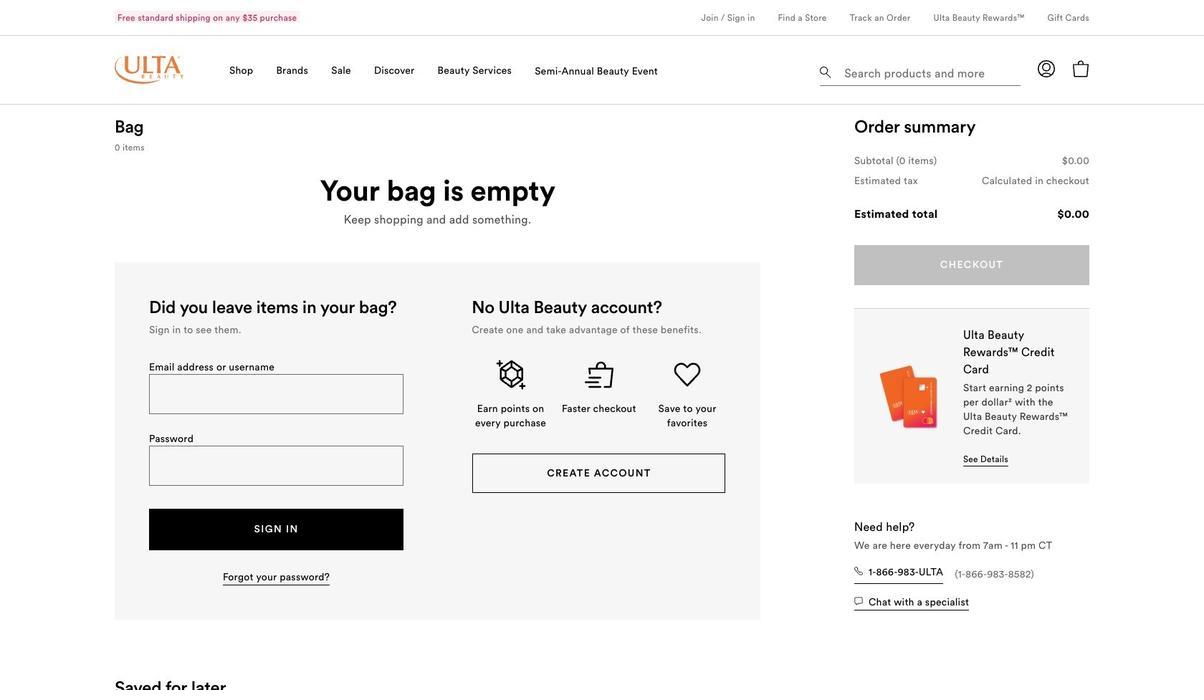 Task type: locate. For each thing, give the bounding box(es) containing it.
None text field
[[150, 375, 403, 413]]

0 vertical spatial withicon image
[[855, 567, 863, 576]]

None password field
[[150, 447, 403, 485]]

log in to your ulta account image
[[1038, 60, 1056, 77]]

1 vertical spatial withicon image
[[855, 597, 863, 606]]

None search field
[[820, 55, 1021, 89]]

withicon image
[[855, 567, 863, 576], [855, 597, 863, 606]]



Task type: describe. For each thing, give the bounding box(es) containing it.
2 withicon image from the top
[[855, 597, 863, 606]]

Search products and more search field
[[843, 57, 1017, 83]]

0 items in bag image
[[1073, 60, 1090, 77]]

1 withicon image from the top
[[855, 567, 863, 576]]



Task type: vqa. For each thing, say whether or not it's contained in the screenshot.
bottom "withIcon"
yes



